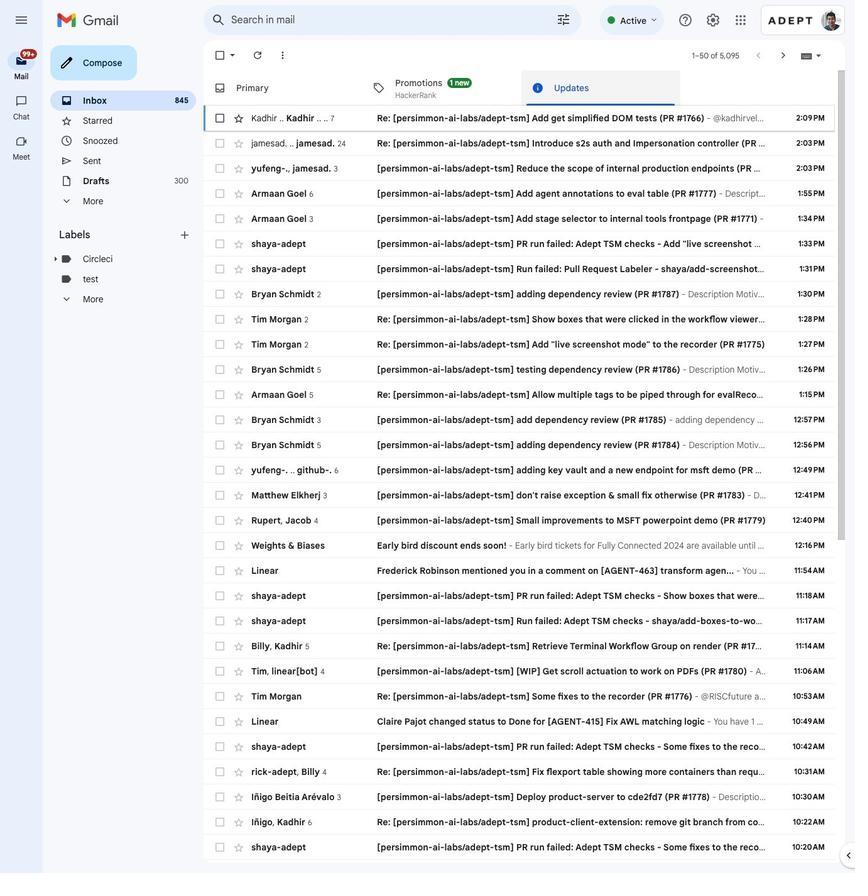 Task type: vqa. For each thing, say whether or not it's contained in the screenshot.
24th ROW from the bottom of the page
yes



Task type: locate. For each thing, give the bounding box(es) containing it.
heading
[[0, 72, 43, 82], [0, 112, 43, 122], [0, 152, 43, 162], [59, 229, 179, 241]]

promotions, one new message, tab
[[363, 70, 521, 106]]

main menu image
[[14, 13, 29, 28]]

28 row from the top
[[204, 785, 836, 810]]

Search in mail search field
[[204, 5, 582, 35]]

more email options image
[[277, 49, 289, 62]]

row
[[204, 106, 836, 131], [204, 131, 836, 156], [204, 156, 836, 181], [204, 181, 836, 206], [204, 206, 836, 231], [204, 231, 856, 257], [204, 257, 856, 282], [204, 282, 836, 307], [204, 307, 836, 332], [204, 332, 836, 357], [204, 357, 836, 382], [204, 382, 856, 407], [204, 407, 836, 433], [204, 433, 836, 458], [204, 458, 836, 483], [204, 483, 836, 508], [204, 508, 836, 533], [204, 533, 836, 558], [204, 558, 836, 584], [204, 584, 856, 609], [204, 609, 856, 634], [204, 634, 836, 659], [204, 659, 836, 684], [204, 684, 836, 709], [204, 709, 836, 734], [204, 734, 836, 760], [204, 760, 836, 785], [204, 785, 836, 810], [204, 810, 856, 835], [204, 835, 836, 860], [204, 860, 836, 873]]

None checkbox
[[214, 162, 226, 175], [214, 213, 226, 225], [214, 288, 226, 301], [214, 338, 226, 351], [214, 363, 226, 376], [214, 414, 226, 426], [214, 439, 226, 451], [214, 464, 226, 477], [214, 489, 226, 502], [214, 514, 226, 527], [214, 540, 226, 552], [214, 590, 226, 602], [214, 640, 226, 653], [214, 665, 226, 678], [214, 716, 226, 728], [214, 741, 226, 753], [214, 766, 226, 778], [214, 816, 226, 829], [214, 162, 226, 175], [214, 213, 226, 225], [214, 288, 226, 301], [214, 338, 226, 351], [214, 363, 226, 376], [214, 414, 226, 426], [214, 439, 226, 451], [214, 464, 226, 477], [214, 489, 226, 502], [214, 514, 226, 527], [214, 540, 226, 552], [214, 590, 226, 602], [214, 640, 226, 653], [214, 665, 226, 678], [214, 716, 226, 728], [214, 741, 226, 753], [214, 766, 226, 778], [214, 816, 226, 829]]

27 row from the top
[[204, 760, 836, 785]]

gmail image
[[57, 8, 125, 33]]

26 row from the top
[[204, 734, 836, 760]]

12 row from the top
[[204, 382, 856, 407]]

advanced search options image
[[552, 7, 577, 32]]

None checkbox
[[214, 49, 226, 62], [214, 112, 226, 125], [214, 137, 226, 150], [214, 187, 226, 200], [214, 238, 226, 250], [214, 263, 226, 275], [214, 313, 226, 326], [214, 389, 226, 401], [214, 565, 226, 577], [214, 615, 226, 628], [214, 690, 226, 703], [214, 791, 226, 804], [214, 841, 226, 854], [214, 49, 226, 62], [214, 112, 226, 125], [214, 137, 226, 150], [214, 187, 226, 200], [214, 238, 226, 250], [214, 263, 226, 275], [214, 313, 226, 326], [214, 389, 226, 401], [214, 565, 226, 577], [214, 615, 226, 628], [214, 690, 226, 703], [214, 791, 226, 804], [214, 841, 226, 854]]

main content
[[204, 70, 856, 873]]

4 row from the top
[[204, 181, 836, 206]]

8 row from the top
[[204, 282, 836, 307]]

refresh image
[[252, 49, 264, 62]]

tab list
[[204, 70, 836, 106]]

21 row from the top
[[204, 609, 856, 634]]

6 row from the top
[[204, 231, 856, 257]]

14 row from the top
[[204, 433, 836, 458]]

7 row from the top
[[204, 257, 856, 282]]

31 row from the top
[[204, 860, 836, 873]]

2 row from the top
[[204, 131, 836, 156]]

17 row from the top
[[204, 508, 836, 533]]

15 row from the top
[[204, 458, 836, 483]]

5 row from the top
[[204, 206, 836, 231]]

20 row from the top
[[204, 584, 856, 609]]

navigation
[[0, 40, 44, 873]]

16 row from the top
[[204, 483, 836, 508]]



Task type: describe. For each thing, give the bounding box(es) containing it.
19 row from the top
[[204, 558, 836, 584]]

13 row from the top
[[204, 407, 836, 433]]

1 row from the top
[[204, 106, 836, 131]]

24 row from the top
[[204, 684, 836, 709]]

older image
[[778, 49, 790, 62]]

11 row from the top
[[204, 357, 836, 382]]

updates tab
[[522, 70, 680, 106]]

settings image
[[706, 13, 721, 28]]

23 row from the top
[[204, 659, 836, 684]]

9 row from the top
[[204, 307, 836, 332]]

18 row from the top
[[204, 533, 836, 558]]

25 row from the top
[[204, 709, 836, 734]]

22 row from the top
[[204, 634, 836, 659]]

3 row from the top
[[204, 156, 836, 181]]

30 row from the top
[[204, 835, 836, 860]]

support image
[[679, 13, 694, 28]]

primary tab
[[204, 70, 362, 106]]

select input tool image
[[816, 51, 823, 60]]

29 row from the top
[[204, 810, 856, 835]]

Search in mail text field
[[231, 14, 522, 26]]

search in mail image
[[208, 9, 230, 31]]

10 row from the top
[[204, 332, 836, 357]]



